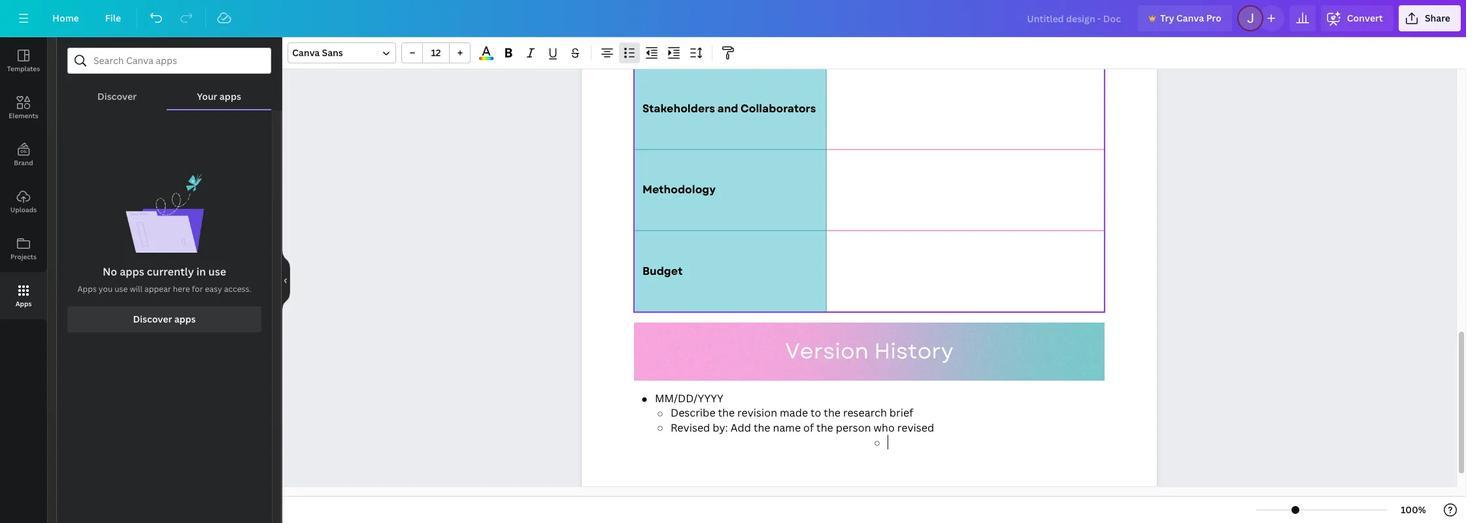 Task type: describe. For each thing, give the bounding box(es) containing it.
1 vertical spatial use
[[115, 284, 128, 295]]

no
[[103, 265, 117, 279]]

access.
[[224, 284, 251, 295]]

1 horizontal spatial use
[[208, 265, 226, 279]]

revision
[[738, 406, 778, 421]]

discover apps
[[133, 313, 196, 326]]

to
[[811, 406, 822, 421]]

main menu bar
[[0, 0, 1467, 37]]

elements
[[9, 111, 38, 120]]

convert
[[1347, 12, 1383, 24]]

Search Canva apps search field
[[94, 48, 245, 73]]

revised
[[671, 421, 710, 435]]

discover button
[[67, 74, 167, 109]]

convert button
[[1321, 5, 1394, 31]]

canva sans button
[[288, 43, 396, 63]]

add
[[731, 421, 751, 435]]

your apps button
[[167, 74, 271, 109]]

hide image
[[282, 249, 290, 312]]

try canva pro button
[[1138, 5, 1232, 31]]

by:
[[713, 421, 728, 435]]

mm/dd/yyyy describe the revision made to the research brief revised by: add the name of the person who revised
[[655, 392, 935, 435]]

revised
[[898, 421, 935, 435]]

file
[[105, 12, 121, 24]]

of
[[804, 421, 814, 435]]

try canva pro
[[1161, 12, 1222, 24]]

projects
[[10, 252, 37, 262]]

version
[[786, 336, 869, 368]]

will
[[130, 284, 143, 295]]

mm/dd/yyyy
[[655, 392, 724, 406]]

version history
[[786, 336, 954, 368]]

currently
[[147, 265, 194, 279]]

uploads button
[[0, 179, 47, 226]]

discover apps button
[[67, 307, 262, 333]]

brand button
[[0, 131, 47, 179]]

apps inside no apps currently in use apps you use will appear here for easy access.
[[77, 284, 97, 295]]

describe
[[671, 406, 716, 421]]

easy
[[205, 284, 222, 295]]

brand
[[14, 158, 33, 167]]

apps for discover
[[174, 313, 196, 326]]

canva sans
[[292, 46, 343, 59]]

no apps currently in use apps you use will appear here for easy access.
[[77, 265, 251, 295]]

the right to
[[824, 406, 841, 421]]

file button
[[95, 5, 132, 31]]



Task type: vqa. For each thing, say whether or not it's contained in the screenshot.
option group
no



Task type: locate. For each thing, give the bounding box(es) containing it.
elements button
[[0, 84, 47, 131]]

side panel tab list
[[0, 37, 47, 320]]

try
[[1161, 12, 1175, 24]]

sans
[[322, 46, 343, 59]]

in
[[196, 265, 206, 279]]

research
[[843, 406, 887, 421]]

1 vertical spatial apps
[[120, 265, 144, 279]]

pro
[[1207, 12, 1222, 24]]

0 horizontal spatial apps
[[15, 299, 32, 309]]

None text field
[[582, 0, 1157, 503]]

the up by: at the left of page
[[718, 406, 735, 421]]

apps left you
[[77, 284, 97, 295]]

apps down here
[[174, 313, 196, 326]]

0 vertical spatial discover
[[97, 90, 137, 103]]

apps inside button
[[220, 90, 241, 103]]

0 vertical spatial apps
[[220, 90, 241, 103]]

100%
[[1401, 504, 1427, 517]]

– – number field
[[427, 46, 445, 59]]

apps down the projects
[[15, 299, 32, 309]]

0 horizontal spatial canva
[[292, 46, 320, 59]]

0 horizontal spatial use
[[115, 284, 128, 295]]

the down revision
[[754, 421, 771, 435]]

uploads
[[10, 205, 37, 214]]

templates button
[[0, 37, 47, 84]]

projects button
[[0, 226, 47, 273]]

the right of
[[817, 421, 833, 435]]

use right in
[[208, 265, 226, 279]]

0 vertical spatial apps
[[77, 284, 97, 295]]

apps
[[220, 90, 241, 103], [120, 265, 144, 279], [174, 313, 196, 326]]

none text field containing version history
[[582, 0, 1157, 503]]

group
[[401, 43, 471, 63]]

100% button
[[1393, 500, 1435, 521]]

1 vertical spatial canva
[[292, 46, 320, 59]]

1 horizontal spatial canva
[[1177, 12, 1204, 24]]

apps inside no apps currently in use apps you use will appear here for easy access.
[[120, 265, 144, 279]]

canva
[[1177, 12, 1204, 24], [292, 46, 320, 59]]

Design title text field
[[1017, 5, 1133, 31]]

made
[[780, 406, 808, 421]]

discover for discover
[[97, 90, 137, 103]]

canva inside dropdown button
[[292, 46, 320, 59]]

color range image
[[479, 57, 494, 60]]

your
[[197, 90, 217, 103]]

share
[[1425, 12, 1451, 24]]

apps right your
[[220, 90, 241, 103]]

home
[[52, 12, 79, 24]]

apps button
[[0, 273, 47, 320]]

use left will
[[115, 284, 128, 295]]

apps inside button
[[174, 313, 196, 326]]

2 vertical spatial apps
[[174, 313, 196, 326]]

apps
[[77, 284, 97, 295], [15, 299, 32, 309]]

1 vertical spatial apps
[[15, 299, 32, 309]]

2 horizontal spatial apps
[[220, 90, 241, 103]]

apps for your
[[220, 90, 241, 103]]

templates
[[7, 64, 40, 73]]

history
[[874, 336, 954, 368]]

1 horizontal spatial apps
[[174, 313, 196, 326]]

discover down the 'search canva apps' search box on the left top
[[97, 90, 137, 103]]

apps up will
[[120, 265, 144, 279]]

discover for discover apps
[[133, 313, 172, 326]]

the
[[718, 406, 735, 421], [824, 406, 841, 421], [754, 421, 771, 435], [817, 421, 833, 435]]

here
[[173, 284, 190, 295]]

0 vertical spatial use
[[208, 265, 226, 279]]

canva left 'sans'
[[292, 46, 320, 59]]

empty folder image displayed when there are no installed apps image
[[125, 173, 204, 253]]

share button
[[1399, 5, 1461, 31]]

0 horizontal spatial apps
[[120, 265, 144, 279]]

1 vertical spatial discover
[[133, 313, 172, 326]]

canva right try
[[1177, 12, 1204, 24]]

discover
[[97, 90, 137, 103], [133, 313, 172, 326]]

your apps
[[197, 90, 241, 103]]

name
[[773, 421, 801, 435]]

discover down appear
[[133, 313, 172, 326]]

use
[[208, 265, 226, 279], [115, 284, 128, 295]]

canva inside button
[[1177, 12, 1204, 24]]

apps inside button
[[15, 299, 32, 309]]

you
[[99, 284, 113, 295]]

who
[[874, 421, 895, 435]]

1 horizontal spatial apps
[[77, 284, 97, 295]]

apps for no
[[120, 265, 144, 279]]

brief
[[890, 406, 914, 421]]

person
[[836, 421, 871, 435]]

0 vertical spatial canva
[[1177, 12, 1204, 24]]

for
[[192, 284, 203, 295]]

home link
[[42, 5, 89, 31]]

appear
[[144, 284, 171, 295]]



